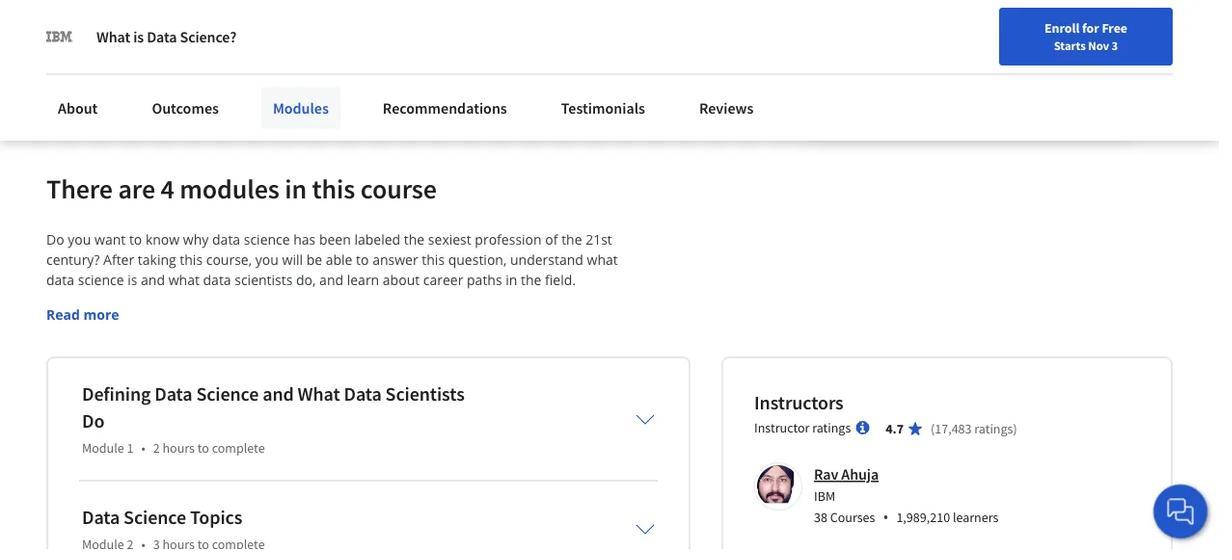 Task type: locate. For each thing, give the bounding box(es) containing it.
do you want to know why data science has been labeled the sexiest profession of the 21st century? after taking this course, you will be able to answer this question, understand what data science is and what data scientists do, and learn about career paths in the field.
[[46, 231, 621, 290]]

0 vertical spatial science
[[244, 231, 290, 249]]

defining data science and what data scientists do module 1 • 2 hours to complete
[[82, 383, 465, 457]]

to
[[203, 29, 216, 48], [129, 231, 142, 249], [356, 251, 369, 269], [197, 440, 209, 457]]

• inside rav ahuja ibm 38 courses • 1,989,210 learners
[[883, 507, 889, 528]]

profile,
[[311, 29, 357, 48]]

1 horizontal spatial science
[[196, 383, 259, 407]]

and down taking
[[141, 271, 165, 290]]

• right courses
[[883, 507, 889, 528]]

• inside defining data science and what data scientists do module 1 • 2 hours to complete
[[141, 440, 145, 457]]

learn
[[347, 271, 379, 290]]

resume,
[[360, 29, 412, 48]]

1
[[127, 440, 134, 457]]

sexiest
[[428, 231, 471, 249]]

• left 2
[[141, 440, 145, 457]]

0 horizontal spatial you
[[68, 231, 91, 249]]

1 vertical spatial science
[[124, 506, 186, 530]]

the right the of
[[561, 231, 582, 249]]

in up has
[[285, 172, 307, 206]]

rav
[[814, 466, 838, 485]]

1 horizontal spatial ratings
[[974, 421, 1013, 438]]

is down after
[[128, 271, 137, 290]]

1 horizontal spatial •
[[883, 507, 889, 528]]

0 horizontal spatial •
[[141, 440, 145, 457]]

data
[[147, 27, 177, 46], [155, 383, 192, 407], [344, 383, 382, 407], [82, 506, 120, 530]]

topics
[[190, 506, 242, 530]]

the up answer
[[404, 231, 425, 249]]

0 horizontal spatial do
[[46, 231, 64, 249]]

ahuja
[[841, 466, 879, 485]]

science inside defining data science and what data scientists do module 1 • 2 hours to complete
[[196, 383, 259, 407]]

understand
[[510, 251, 583, 269]]

do inside defining data science and what data scientists do module 1 • 2 hours to complete
[[82, 410, 104, 434]]

data left science? in the left of the page
[[147, 27, 177, 46]]

data inside dropdown button
[[82, 506, 120, 530]]

1 horizontal spatial and
[[263, 383, 294, 407]]

4.7
[[886, 421, 904, 438]]

paths
[[467, 271, 502, 290]]

0 vertical spatial what
[[587, 251, 618, 269]]

you
[[68, 231, 91, 249], [255, 251, 279, 269]]

science?
[[180, 27, 236, 46]]

field.
[[545, 271, 576, 290]]

0 vertical spatial science
[[196, 383, 259, 407]]

this down the why
[[180, 251, 203, 269]]

0 horizontal spatial in
[[285, 172, 307, 206]]

1 vertical spatial what
[[298, 383, 340, 407]]

to up learn
[[356, 251, 369, 269]]

to left your
[[203, 29, 216, 48]]

science down after
[[78, 271, 124, 290]]

0 vertical spatial what
[[96, 27, 130, 46]]

to inside defining data science and what data scientists do module 1 • 2 hours to complete
[[197, 440, 209, 457]]

data down module
[[82, 506, 120, 530]]

1 horizontal spatial do
[[82, 410, 104, 434]]

1 vertical spatial is
[[128, 271, 137, 290]]

ratings
[[812, 420, 851, 437], [974, 421, 1013, 438]]

do,
[[296, 271, 316, 290]]

science
[[244, 231, 290, 249], [78, 271, 124, 290]]

)
[[1013, 421, 1017, 438]]

1 horizontal spatial what
[[587, 251, 618, 269]]

the
[[404, 231, 425, 249], [561, 231, 582, 249], [521, 271, 541, 290]]

data
[[212, 231, 240, 249], [46, 271, 74, 290], [203, 271, 231, 290]]

why
[[183, 231, 209, 249]]

able
[[326, 251, 352, 269]]

1 horizontal spatial in
[[506, 271, 517, 290]]

there
[[46, 172, 113, 206]]

in inside the do you want to know why data science has been labeled the sexiest profession of the 21st century? after taking this course, you will be able to answer this question, understand what data science is and what data scientists do, and learn about career paths in the field.
[[506, 271, 517, 290]]

enroll
[[1044, 19, 1079, 37]]

4
[[161, 172, 174, 206]]

linkedin
[[252, 29, 308, 48]]

in right "paths"
[[506, 271, 517, 290]]

and down able
[[319, 271, 343, 290]]

0 vertical spatial do
[[46, 231, 64, 249]]

scientists
[[235, 271, 293, 290]]

what
[[96, 27, 130, 46], [298, 383, 340, 407]]

and
[[141, 271, 165, 290], [319, 271, 343, 290], [263, 383, 294, 407]]

is
[[133, 27, 144, 46], [128, 271, 137, 290]]

do up module
[[82, 410, 104, 434]]

be
[[306, 251, 322, 269]]

0 horizontal spatial science
[[124, 506, 186, 530]]

science up will
[[244, 231, 290, 249]]

ratings down instructors
[[812, 420, 851, 437]]

scientists
[[385, 383, 465, 407]]

data up course,
[[212, 231, 240, 249]]

ibm image
[[46, 23, 73, 50]]

this right add
[[108, 29, 132, 48]]

3
[[1112, 38, 1118, 53]]

1 horizontal spatial what
[[298, 383, 340, 407]]

in
[[285, 172, 307, 206], [506, 271, 517, 290]]

cv
[[432, 29, 448, 48]]

you up scientists
[[255, 251, 279, 269]]

testimonials
[[561, 98, 645, 118]]

•
[[141, 440, 145, 457], [883, 507, 889, 528]]

(
[[931, 421, 935, 438]]

question,
[[448, 251, 507, 269]]

1 vertical spatial science
[[78, 271, 124, 290]]

instructor
[[754, 420, 809, 437]]

0 vertical spatial •
[[141, 440, 145, 457]]

science left topics
[[124, 506, 186, 530]]

is right add
[[133, 27, 144, 46]]

you up century?
[[68, 231, 91, 249]]

science up complete
[[196, 383, 259, 407]]

ratings right 17,483
[[974, 421, 1013, 438]]

1 vertical spatial •
[[883, 507, 889, 528]]

1 horizontal spatial the
[[521, 271, 541, 290]]

data down course,
[[203, 271, 231, 290]]

starts
[[1054, 38, 1086, 53]]

17,483
[[935, 421, 972, 438]]

what down taking
[[168, 271, 200, 290]]

modules
[[180, 172, 279, 206]]

1 vertical spatial do
[[82, 410, 104, 434]]

outcomes link
[[140, 87, 230, 129]]

1,989,210
[[896, 509, 950, 526]]

0 horizontal spatial and
[[141, 271, 165, 290]]

what down 21st at the top
[[587, 251, 618, 269]]

coursera career certificate image
[[808, 0, 1129, 130]]

do up century?
[[46, 231, 64, 249]]

1 vertical spatial what
[[168, 271, 200, 290]]

chat with us image
[[1165, 497, 1196, 528]]

1 vertical spatial you
[[255, 251, 279, 269]]

this up the been
[[312, 172, 355, 206]]

to right hours
[[197, 440, 209, 457]]

credential
[[135, 29, 200, 48]]

after
[[103, 251, 134, 269]]

0 vertical spatial you
[[68, 231, 91, 249]]

this
[[108, 29, 132, 48], [312, 172, 355, 206], [180, 251, 203, 269], [422, 251, 445, 269]]

learners
[[953, 509, 999, 526]]

science inside dropdown button
[[124, 506, 186, 530]]

the down understand
[[521, 271, 541, 290]]

what
[[587, 251, 618, 269], [168, 271, 200, 290]]

and up complete
[[263, 383, 294, 407]]

rav ahuja ibm 38 courses • 1,989,210 learners
[[814, 466, 999, 528]]

1 vertical spatial in
[[506, 271, 517, 290]]

rav ahuja link
[[814, 466, 879, 485]]

labeled
[[354, 231, 400, 249]]



Task type: describe. For each thing, give the bounding box(es) containing it.
modules link
[[261, 87, 340, 129]]

what inside defining data science and what data scientists do module 1 • 2 hours to complete
[[298, 383, 340, 407]]

add this credential to your linkedin profile, resume, or cv
[[79, 29, 448, 48]]

add
[[79, 29, 105, 48]]

recommendations
[[383, 98, 507, 118]]

0 horizontal spatial science
[[78, 271, 124, 290]]

modules
[[273, 98, 329, 118]]

read more
[[46, 306, 119, 324]]

complete
[[212, 440, 265, 457]]

what is data science?
[[96, 27, 236, 46]]

1 horizontal spatial you
[[255, 251, 279, 269]]

2 horizontal spatial the
[[561, 231, 582, 249]]

career
[[423, 271, 463, 290]]

0 vertical spatial in
[[285, 172, 307, 206]]

and inside defining data science and what data scientists do module 1 • 2 hours to complete
[[263, 383, 294, 407]]

2
[[153, 440, 160, 457]]

ibm
[[814, 488, 835, 505]]

0 horizontal spatial the
[[404, 231, 425, 249]]

2 horizontal spatial and
[[319, 271, 343, 290]]

testimonials link
[[549, 87, 657, 129]]

0 horizontal spatial ratings
[[812, 420, 851, 437]]

module
[[82, 440, 124, 457]]

38
[[814, 509, 827, 526]]

data left scientists
[[344, 383, 382, 407]]

been
[[319, 231, 351, 249]]

read
[[46, 306, 80, 324]]

recommendations link
[[371, 87, 519, 129]]

more
[[83, 306, 119, 324]]

of
[[545, 231, 558, 249]]

21st
[[586, 231, 612, 249]]

reviews
[[699, 98, 754, 118]]

or
[[415, 29, 428, 48]]

has
[[293, 231, 316, 249]]

is inside the do you want to know why data science has been labeled the sexiest profession of the 21st century? after taking this course, you will be able to answer this question, understand what data science is and what data scientists do, and learn about career paths in the field.
[[128, 271, 137, 290]]

for
[[1082, 19, 1099, 37]]

will
[[282, 251, 303, 269]]

0 vertical spatial is
[[133, 27, 144, 46]]

century?
[[46, 251, 100, 269]]

outcomes
[[152, 98, 219, 118]]

taking
[[138, 251, 176, 269]]

data science topics button
[[67, 493, 670, 551]]

profession
[[475, 231, 542, 249]]

1 horizontal spatial science
[[244, 231, 290, 249]]

course,
[[206, 251, 252, 269]]

rav ahuja image
[[757, 466, 799, 508]]

( 17,483 ratings )
[[931, 421, 1017, 438]]

do inside the do you want to know why data science has been labeled the sexiest profession of the 21st century? after taking this course, you will be able to answer this question, understand what data science is and what data scientists do, and learn about career paths in the field.
[[46, 231, 64, 249]]

defining
[[82, 383, 151, 407]]

instructors
[[754, 391, 844, 415]]

course
[[360, 172, 437, 206]]

hours
[[162, 440, 195, 457]]

your
[[219, 29, 249, 48]]

there are 4 modules in this course
[[46, 172, 437, 206]]

courses
[[830, 509, 875, 526]]

know
[[146, 231, 180, 249]]

coursera image
[[15, 16, 138, 47]]

0 horizontal spatial what
[[96, 27, 130, 46]]

show notifications image
[[1041, 24, 1064, 47]]

data down century?
[[46, 271, 74, 290]]

about
[[383, 271, 420, 290]]

enroll for free starts nov 3
[[1044, 19, 1127, 53]]

free
[[1102, 19, 1127, 37]]

data up hours
[[155, 383, 192, 407]]

nov
[[1088, 38, 1109, 53]]

want
[[95, 231, 126, 249]]

are
[[118, 172, 155, 206]]

answer
[[372, 251, 418, 269]]

reviews link
[[688, 87, 765, 129]]

about link
[[46, 87, 109, 129]]

this up career
[[422, 251, 445, 269]]

about
[[58, 98, 98, 118]]

data science topics
[[82, 506, 242, 530]]

read more button
[[46, 305, 119, 325]]

instructor ratings
[[754, 420, 851, 437]]

0 horizontal spatial what
[[168, 271, 200, 290]]

to right want
[[129, 231, 142, 249]]



Task type: vqa. For each thing, say whether or not it's contained in the screenshot.
the sexiest
yes



